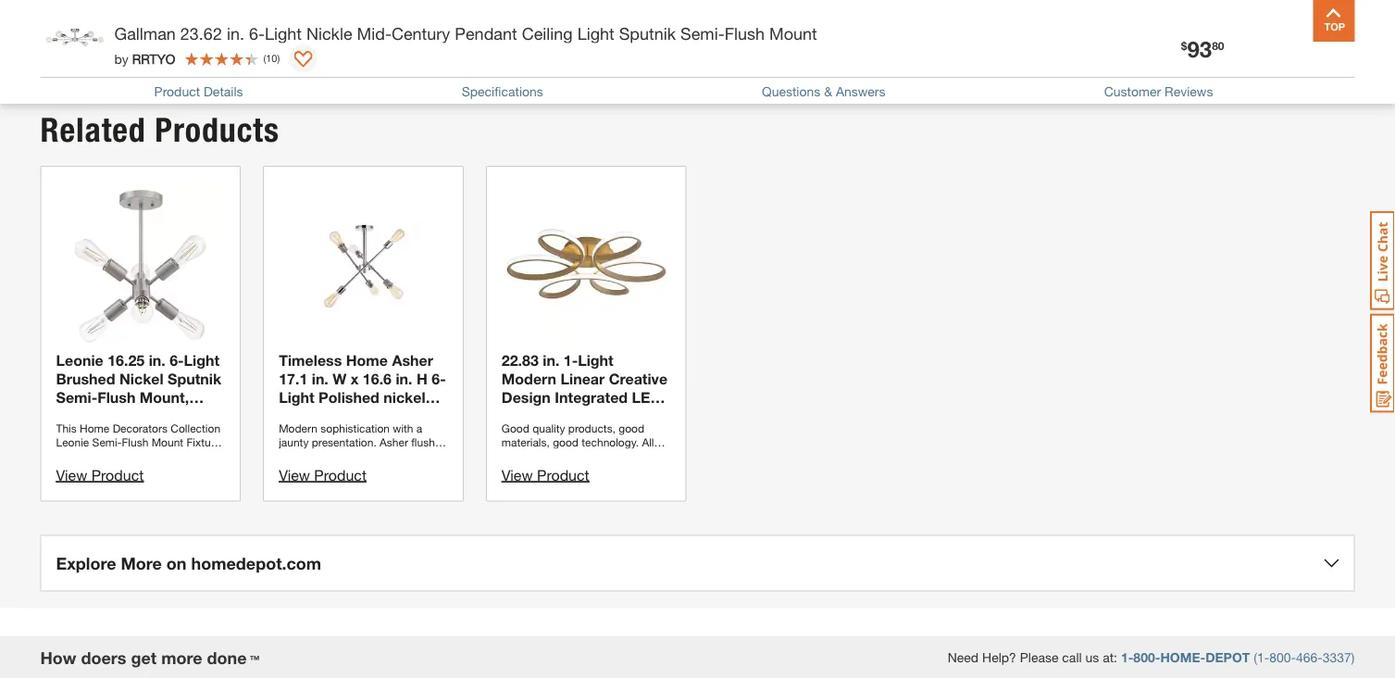 Task type: locate. For each thing, give the bounding box(es) containing it.
sputnik right valid
[[619, 23, 676, 43]]

flush
[[725, 23, 765, 43], [97, 389, 136, 406], [279, 407, 317, 425], [502, 407, 540, 425]]

product for timeless home asher 17.1 in. w x 16.6 in. h 6- light polished nickel flush mount
[[314, 467, 367, 484]]

light up linear
[[578, 352, 614, 369]]

select left home
[[404, 27, 449, 47]]

1 select from the left
[[404, 27, 449, 47]]

1 horizontal spatial sputnik
[[619, 23, 676, 43]]

ceiling for 22.83 in. 1-light modern linear creative design integrated led flush mount ceiling lighting fixtures
[[594, 407, 642, 425]]

0 horizontal spatial semi-
[[56, 389, 97, 406]]

how doers get more done ™
[[40, 648, 260, 668]]

6- inside timeless home asher 17.1 in. w x 16.6 in. h 6- light polished nickel flush mount
[[432, 370, 446, 388]]

flush inside the leonie 16.25 in. 6-light brushed nickel sputnik semi-flush mount, industrial ceiling light
[[97, 389, 136, 406]]

6- up mount,
[[170, 352, 184, 369]]

0 horizontal spatial view product
[[56, 467, 144, 484]]

product image image
[[45, 9, 105, 69]]

2 view from the left
[[279, 467, 310, 484]]

questions & answers button
[[762, 84, 886, 99], [762, 84, 886, 99]]

0 vertical spatial 6-
[[249, 23, 265, 43]]

x
[[351, 370, 359, 388]]

flush down design
[[502, 407, 540, 425]]

view product link for mount
[[502, 467, 590, 484]]

view product down industrial
[[56, 467, 144, 484]]

1 view product from the left
[[56, 467, 144, 484]]

nickel
[[384, 389, 426, 406]]

1 view product link from the left
[[56, 467, 144, 484]]

mount
[[770, 23, 818, 43], [321, 407, 367, 425], [544, 407, 589, 425]]

2 800- from the left
[[1270, 650, 1297, 666]]

0 horizontal spatial view product link
[[56, 467, 144, 484]]

leonie 16.25 in. 6-light brushed nickel sputnik semi-flush mount, industrial ceiling light
[[56, 352, 222, 425]]

view product for industrial
[[56, 467, 144, 484]]

2 view product from the left
[[279, 467, 367, 484]]

1 vertical spatial 6-
[[170, 352, 184, 369]]

6- for 16.25
[[170, 352, 184, 369]]

0 vertical spatial 1-
[[564, 352, 578, 369]]

product
[[154, 84, 200, 99], [91, 467, 144, 484], [314, 467, 367, 484], [537, 467, 590, 484]]

ceiling inside the leonie 16.25 in. 6-light brushed nickel sputnik semi-flush mount, industrial ceiling light
[[126, 407, 175, 425]]

1- inside 22.83 in. 1-light modern linear creative design integrated led flush mount ceiling lighting fixtures
[[564, 352, 578, 369]]

0 vertical spatial sputnik
[[619, 23, 676, 43]]

need
[[948, 650, 979, 666]]

10%
[[341, 27, 376, 47]]

view product link down industrial
[[56, 467, 144, 484]]

ceiling inside 22.83 in. 1-light modern linear creative design integrated led flush mount ceiling lighting fixtures
[[594, 407, 642, 425]]

0 horizontal spatial select
[[404, 27, 449, 47]]

mount down polished
[[321, 407, 367, 425]]

1- right at:
[[1122, 650, 1134, 666]]

on right valid
[[591, 27, 609, 47]]

in. left h
[[396, 370, 413, 388]]

how
[[40, 648, 76, 668]]

2 horizontal spatial view
[[502, 467, 533, 484]]

nickle
[[307, 23, 353, 43]]

1 vertical spatial sputnik
[[168, 370, 222, 388]]

1 horizontal spatial &
[[825, 84, 833, 99]]

& up the display icon
[[287, 27, 297, 47]]

0 horizontal spatial &
[[287, 27, 297, 47]]

call
[[1063, 650, 1082, 666]]

1 horizontal spatial ceiling
[[522, 23, 573, 43]]

6- up (
[[249, 23, 265, 43]]

view product link down polished
[[279, 467, 367, 484]]

1 horizontal spatial semi-
[[681, 23, 725, 43]]

on right more
[[167, 554, 187, 574]]

pendant
[[455, 23, 517, 43]]

in. up nickel
[[149, 352, 166, 369]]

light up the )
[[265, 23, 302, 43]]

0 horizontal spatial on
[[167, 554, 187, 574]]

view product down polished
[[279, 467, 367, 484]]

22.83 in. 1-light modern linear creative design integrated led flush mount ceiling lighting fixtures image
[[502, 182, 671, 351]]

1 view from the left
[[56, 467, 87, 484]]

466-
[[1297, 650, 1323, 666]]

1 horizontal spatial select
[[614, 27, 658, 47]]

2 horizontal spatial 6-
[[432, 370, 446, 388]]

view
[[56, 467, 87, 484], [279, 467, 310, 484], [502, 467, 533, 484]]

view for 22.83 in. 1-light modern linear creative design integrated led flush mount ceiling lighting fixtures
[[502, 467, 533, 484]]

select left items. at the top
[[614, 27, 658, 47]]

mount inside 22.83 in. 1-light modern linear creative design integrated led flush mount ceiling lighting fixtures
[[544, 407, 589, 425]]

1 vertical spatial 1-
[[1122, 650, 1134, 666]]

select
[[404, 27, 449, 47], [614, 27, 658, 47]]

1 horizontal spatial view product
[[279, 467, 367, 484]]

product down "rrtyo"
[[154, 84, 200, 99]]

semi- inside the leonie 16.25 in. 6-light brushed nickel sputnik semi-flush mount, industrial ceiling light
[[56, 389, 97, 406]]

flush down 17.1
[[279, 407, 317, 425]]

in. up modern
[[543, 352, 560, 369]]

sign up for emails & save 10% on select home decor. valid on select items.
[[148, 27, 708, 47]]

0 vertical spatial semi-
[[681, 23, 725, 43]]

1-
[[564, 352, 578, 369], [1122, 650, 1134, 666]]

22.83 in. 1-light modern linear creative design integrated led flush mount ceiling lighting fixtures link
[[502, 182, 671, 443]]

leonie 16.25 in. 6-light brushed nickel sputnik semi-flush mount, industrial ceiling light image
[[56, 182, 225, 351]]

timeless
[[279, 352, 342, 369]]

light down 17.1
[[279, 389, 315, 406]]

(1-
[[1254, 650, 1270, 666]]

0 vertical spatial &
[[287, 27, 297, 47]]

ceiling right pendant
[[522, 23, 573, 43]]

customer reviews button
[[1105, 84, 1214, 99], [1105, 84, 1214, 99]]

$ 93 80
[[1182, 35, 1225, 62]]

product down polished
[[314, 467, 367, 484]]

specifications button
[[462, 84, 544, 99], [462, 84, 544, 99]]

1 horizontal spatial view
[[279, 467, 310, 484]]

homedepot.com
[[191, 554, 322, 574]]

6- inside the leonie 16.25 in. 6-light brushed nickel sputnik semi-flush mount, industrial ceiling light
[[170, 352, 184, 369]]

6-
[[249, 23, 265, 43], [170, 352, 184, 369], [432, 370, 446, 388]]

up
[[186, 27, 205, 47]]

flush right items. at the top
[[725, 23, 765, 43]]

view product down the lighting
[[502, 467, 590, 484]]

view product
[[56, 467, 144, 484], [279, 467, 367, 484], [502, 467, 590, 484]]

semi-
[[681, 23, 725, 43], [56, 389, 97, 406]]

emails
[[234, 27, 282, 47]]

800- right depot
[[1270, 650, 1297, 666]]

0 horizontal spatial 800-
[[1134, 650, 1161, 666]]

0 horizontal spatial 1-
[[564, 352, 578, 369]]

ceiling up fixtures
[[594, 407, 642, 425]]

in.
[[227, 23, 244, 43], [149, 352, 166, 369], [543, 352, 560, 369], [312, 370, 329, 388], [396, 370, 413, 388]]

1 vertical spatial &
[[825, 84, 833, 99]]

flush inside timeless home asher 17.1 in. w x 16.6 in. h 6- light polished nickel flush mount
[[279, 407, 317, 425]]

2 horizontal spatial view product link
[[502, 467, 590, 484]]

1 horizontal spatial 6-
[[249, 23, 265, 43]]

1 horizontal spatial 1-
[[1122, 650, 1134, 666]]

0 horizontal spatial view
[[56, 467, 87, 484]]

product for leonie 16.25 in. 6-light brushed nickel sputnik semi-flush mount, industrial ceiling light
[[91, 467, 144, 484]]

2 vertical spatial 6-
[[432, 370, 446, 388]]

1 vertical spatial semi-
[[56, 389, 97, 406]]

mount inside timeless home asher 17.1 in. w x 16.6 in. h 6- light polished nickel flush mount
[[321, 407, 367, 425]]

related products
[[40, 110, 280, 151]]

3 view from the left
[[502, 467, 533, 484]]

on right 10%
[[381, 27, 400, 47]]

ceiling down mount,
[[126, 407, 175, 425]]

0 horizontal spatial sputnik
[[168, 370, 222, 388]]

light inside timeless home asher 17.1 in. w x 16.6 in. h 6- light polished nickel flush mount
[[279, 389, 315, 406]]

view product link down the lighting
[[502, 467, 590, 484]]

&
[[287, 27, 297, 47], [825, 84, 833, 99]]

mount up questions
[[770, 23, 818, 43]]

customer reviews
[[1105, 84, 1214, 99]]

explore
[[56, 554, 116, 574]]

flush inside 22.83 in. 1-light modern linear creative design integrated led flush mount ceiling lighting fixtures
[[502, 407, 540, 425]]

2 horizontal spatial view product
[[502, 467, 590, 484]]

sputnik up mount,
[[168, 370, 222, 388]]

product down industrial
[[91, 467, 144, 484]]

timeless home asher 17.1 in. w x 16.6 in. h 6-light polished nickel flush mount image
[[279, 182, 448, 351]]

customer
[[1105, 84, 1162, 99]]

1 horizontal spatial on
[[381, 27, 400, 47]]

800- right at:
[[1134, 650, 1161, 666]]

linear
[[561, 370, 605, 388]]

save
[[302, 27, 336, 47]]

3 view product link from the left
[[502, 467, 590, 484]]

1 horizontal spatial 800-
[[1270, 650, 1297, 666]]

& left "answers"
[[825, 84, 833, 99]]

1 horizontal spatial view product link
[[279, 467, 367, 484]]

light down mount,
[[179, 407, 215, 425]]

on
[[381, 27, 400, 47], [591, 27, 609, 47], [167, 554, 187, 574]]

industrial
[[56, 407, 122, 425]]

3 view product from the left
[[502, 467, 590, 484]]

0 horizontal spatial 6-
[[170, 352, 184, 369]]

leonie 16.25 in. 6-light brushed nickel sputnik semi-flush mount, industrial ceiling light link
[[56, 182, 225, 425]]

light right decor.
[[578, 23, 615, 43]]

1- up linear
[[564, 352, 578, 369]]

0 horizontal spatial ceiling
[[126, 407, 175, 425]]

mount down integrated
[[544, 407, 589, 425]]

2 horizontal spatial ceiling
[[594, 407, 642, 425]]

1 horizontal spatial mount
[[544, 407, 589, 425]]

ceiling
[[522, 23, 573, 43], [126, 407, 175, 425], [594, 407, 642, 425]]

depot
[[1206, 650, 1251, 666]]

3337)
[[1323, 650, 1356, 666]]

0 horizontal spatial mount
[[321, 407, 367, 425]]

valid
[[550, 27, 586, 47]]

product details button
[[154, 84, 243, 99], [154, 84, 243, 99]]

view for timeless home asher 17.1 in. w x 16.6 in. h 6- light polished nickel flush mount
[[279, 467, 310, 484]]

flush down nickel
[[97, 389, 136, 406]]

17.1
[[279, 370, 308, 388]]

products
[[155, 110, 280, 151]]

80
[[1213, 39, 1225, 52]]

product down fixtures
[[537, 467, 590, 484]]

live chat image
[[1371, 211, 1396, 310]]

2 view product link from the left
[[279, 467, 367, 484]]

6- right h
[[432, 370, 446, 388]]

more
[[161, 648, 202, 668]]



Task type: describe. For each thing, give the bounding box(es) containing it.
16.6
[[363, 370, 392, 388]]

22.83
[[502, 352, 539, 369]]

light inside 22.83 in. 1-light modern linear creative design integrated led flush mount ceiling lighting fixtures
[[578, 352, 614, 369]]

)
[[277, 52, 280, 64]]

feedback link image
[[1371, 313, 1396, 413]]

help?
[[983, 650, 1017, 666]]

in. inside the leonie 16.25 in. 6-light brushed nickel sputnik semi-flush mount, industrial ceiling light
[[149, 352, 166, 369]]

in. right 23.62
[[227, 23, 244, 43]]

timeless home asher 17.1 in. w x 16.6 in. h 6- light polished nickel flush mount
[[279, 352, 446, 425]]

century
[[392, 23, 450, 43]]

display image
[[294, 51, 312, 69]]

please
[[1021, 650, 1059, 666]]

h
[[417, 370, 428, 388]]

view product link for light
[[279, 467, 367, 484]]

22.83 in. 1-light modern linear creative design integrated led flush mount ceiling lighting fixtures
[[502, 352, 668, 443]]

$
[[1182, 39, 1188, 52]]

in. inside 22.83 in. 1-light modern linear creative design integrated led flush mount ceiling lighting fixtures
[[543, 352, 560, 369]]

gallman 23.62 in. 6-light nickle mid-century pendant ceiling light sputnik semi-flush mount
[[114, 23, 818, 43]]

get
[[131, 648, 157, 668]]

view product for mount
[[502, 467, 590, 484]]

nickel
[[119, 370, 164, 388]]

brushed
[[56, 370, 115, 388]]

polished
[[319, 389, 380, 406]]

details
[[204, 84, 243, 99]]

modern
[[502, 370, 557, 388]]

for
[[210, 27, 230, 47]]

home
[[453, 27, 495, 47]]

product details
[[154, 84, 243, 99]]

10
[[266, 52, 277, 64]]

specifications
[[462, 84, 544, 99]]

reviews
[[1165, 84, 1214, 99]]

23.62
[[180, 23, 222, 43]]

93
[[1188, 35, 1213, 62]]

in. left w
[[312, 370, 329, 388]]

2 horizontal spatial mount
[[770, 23, 818, 43]]

16.25
[[108, 352, 145, 369]]

2 select from the left
[[614, 27, 658, 47]]

explore more on homedepot.com button
[[40, 536, 1356, 592]]

mid-
[[357, 23, 392, 43]]

items.
[[663, 27, 708, 47]]

sputnik inside the leonie 16.25 in. 6-light brushed nickel sputnik semi-flush mount, industrial ceiling light
[[168, 370, 222, 388]]

at:
[[1103, 650, 1118, 666]]

w
[[333, 370, 347, 388]]

2 horizontal spatial on
[[591, 27, 609, 47]]

6- for 23.62
[[249, 23, 265, 43]]

view product for light
[[279, 467, 367, 484]]

rrtyo
[[132, 51, 175, 66]]

questions & answers
[[762, 84, 886, 99]]

done
[[207, 648, 247, 668]]

us
[[1086, 650, 1100, 666]]

by
[[114, 51, 129, 66]]

yourname@email.com text field
[[861, 7, 1139, 44]]

view product link for industrial
[[56, 467, 144, 484]]

(
[[263, 52, 266, 64]]

sign
[[148, 27, 181, 47]]

answers
[[836, 84, 886, 99]]

gallman
[[114, 23, 176, 43]]

by rrtyo
[[114, 51, 175, 66]]

need help? please call us at: 1-800-home-depot (1-800-466-3337)
[[948, 650, 1356, 666]]

creative
[[609, 370, 668, 388]]

related
[[40, 110, 146, 151]]

asher
[[392, 352, 433, 369]]

design
[[502, 389, 551, 406]]

home-
[[1161, 650, 1206, 666]]

top button
[[1314, 0, 1356, 42]]

leonie
[[56, 352, 104, 369]]

mount,
[[140, 389, 189, 406]]

timeless home asher 17.1 in. w x 16.6 in. h 6- light polished nickel flush mount link
[[279, 182, 448, 425]]

explore more on homedepot.com
[[56, 554, 322, 574]]

product for 22.83 in. 1-light modern linear creative design integrated led flush mount ceiling lighting fixtures
[[537, 467, 590, 484]]

questions
[[762, 84, 821, 99]]

lighting
[[502, 426, 559, 443]]

ceiling for leonie 16.25 in. 6-light brushed nickel sputnik semi-flush mount, industrial ceiling light
[[126, 407, 175, 425]]

fixtures
[[563, 426, 620, 443]]

1 800- from the left
[[1134, 650, 1161, 666]]

integrated
[[555, 389, 628, 406]]

home
[[346, 352, 388, 369]]

more
[[121, 554, 162, 574]]

on inside 'dropdown button'
[[167, 554, 187, 574]]

doers
[[81, 648, 126, 668]]

light up mount,
[[184, 352, 220, 369]]

led
[[632, 389, 662, 406]]

decor.
[[500, 27, 546, 47]]

( 10 )
[[263, 52, 280, 64]]

™
[[250, 654, 260, 666]]

view for leonie 16.25 in. 6-light brushed nickel sputnik semi-flush mount, industrial ceiling light
[[56, 467, 87, 484]]



Task type: vqa. For each thing, say whether or not it's contained in the screenshot.
the leftmost Full
no



